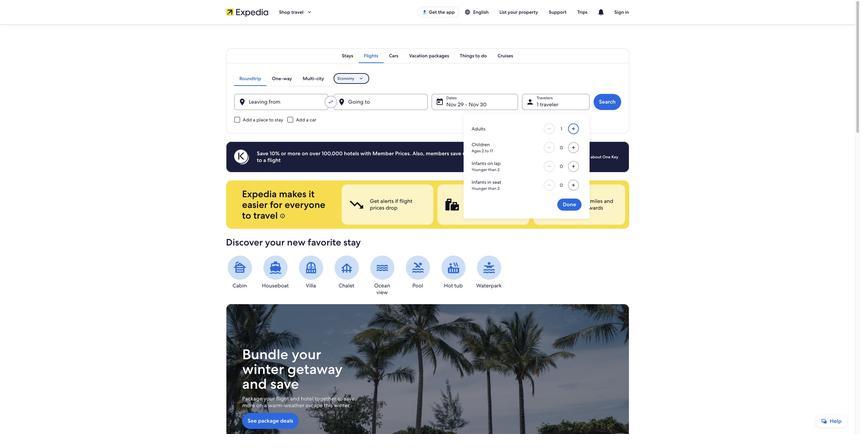 Task type: describe. For each thing, give the bounding box(es) containing it.
support link
[[544, 6, 572, 18]]

favorite
[[308, 237, 341, 249]]

about
[[591, 155, 602, 160]]

hot tub
[[444, 283, 463, 290]]

app
[[446, 9, 455, 15]]

hotel inside the save 10% or more on over 100,000 hotels with member prices. also, members save up to 30% when you add a hotel to a flight
[[530, 150, 543, 157]]

up
[[463, 150, 469, 157]]

2 for in
[[498, 186, 500, 192]]

adults
[[472, 126, 486, 132]]

a left car
[[306, 117, 309, 123]]

increase the number of children image
[[570, 145, 578, 151]]

vacation packages link
[[404, 48, 455, 63]]

decrease the number of infants in seat image
[[545, 183, 553, 188]]

over
[[309, 150, 321, 157]]

flights
[[364, 53, 378, 59]]

do
[[481, 53, 487, 59]]

than for in
[[488, 186, 497, 192]]

30%
[[477, 150, 488, 157]]

than for on
[[488, 167, 497, 173]]

see package deals
[[247, 418, 293, 425]]

to inside the 'bundle flight + hotel to save'
[[517, 198, 522, 205]]

get alerts if flight prices drop
[[370, 198, 412, 212]]

get the app
[[429, 9, 455, 15]]

waterpark button
[[475, 256, 503, 290]]

and inside the earn airline miles and one key rewards
[[604, 198, 613, 205]]

cars
[[389, 53, 398, 59]]

learn
[[579, 155, 590, 160]]

chalet button
[[333, 256, 360, 290]]

one-
[[272, 76, 283, 82]]

stays
[[342, 53, 353, 59]]

cabin button
[[226, 256, 254, 290]]

shop travel
[[279, 9, 304, 15]]

package
[[242, 396, 262, 403]]

drop
[[386, 205, 397, 212]]

on inside bundle your winter getaway and save package your flight and hotel together to save more on a warm-weather escape this winter.
[[256, 403, 263, 410]]

flight inside bundle your winter getaway and save package your flight and hotel together to save more on a warm-weather escape this winter.
[[276, 396, 289, 403]]

place
[[257, 117, 268, 123]]

more inside bundle your winter getaway and save package your flight and hotel together to save more on a warm-weather escape this winter.
[[242, 403, 255, 410]]

your for list
[[508, 9, 518, 15]]

expedia logo image
[[226, 7, 268, 17]]

weather
[[284, 403, 304, 410]]

xsmall image
[[280, 214, 285, 219]]

1 traveler button
[[522, 94, 590, 110]]

in for infants
[[487, 179, 491, 185]]

getaway
[[287, 361, 342, 379]]

save inside the 'bundle flight + hotel to save'
[[466, 205, 476, 212]]

alerts
[[380, 198, 394, 205]]

1 nov from the left
[[446, 101, 456, 108]]

to inside bundle your winter getaway and save package your flight and hotel together to save more on a warm-weather escape this winter.
[[337, 396, 343, 403]]

airline
[[574, 198, 589, 205]]

travel inside expedia makes it easier for everyone to travel
[[253, 210, 278, 222]]

more inside the save 10% or more on over 100,000 hotels with member prices. also, members save up to 30% when you add a hotel to a flight
[[288, 150, 301, 157]]

to left 10%
[[257, 157, 262, 164]]

deals
[[280, 418, 293, 425]]

children ages 2 to 17
[[472, 142, 493, 154]]

save
[[257, 150, 268, 157]]

2 vertical spatial and
[[290, 396, 299, 403]]

cruises
[[498, 53, 513, 59]]

car
[[310, 117, 316, 123]]

pool
[[412, 283, 423, 290]]

roundtrip link
[[234, 71, 267, 86]]

discover
[[226, 237, 263, 249]]

a inside bundle your winter getaway and save package your flight and hotel together to save more on a warm-weather escape this winter.
[[264, 403, 267, 410]]

city
[[316, 76, 324, 82]]

winter
[[242, 361, 284, 379]]

list your property
[[500, 9, 538, 15]]

in for sign
[[625, 9, 629, 15]]

the
[[438, 9, 445, 15]]

ocean
[[374, 283, 390, 290]]

one-way
[[272, 76, 292, 82]]

winter.
[[334, 403, 351, 410]]

hotels
[[344, 150, 359, 157]]

communication center icon image
[[597, 8, 605, 16]]

multi-
[[303, 76, 316, 82]]

add for add a place to stay
[[243, 117, 252, 123]]

add for add a car
[[296, 117, 305, 123]]

package
[[258, 418, 279, 425]]

bundle flight + hotel to save
[[466, 198, 522, 212]]

30
[[480, 101, 487, 108]]

save inside the save 10% or more on over 100,000 hotels with member prices. also, members save up to 30% when you add a hotel to a flight
[[450, 150, 461, 157]]

waterpark
[[476, 283, 502, 290]]

flight inside get alerts if flight prices drop
[[399, 198, 412, 205]]

increase the number of infants in seat image
[[570, 183, 578, 188]]

stay for add a place to stay
[[275, 117, 283, 123]]

on inside the save 10% or more on over 100,000 hotels with member prices. also, members save up to 30% when you add a hotel to a flight
[[302, 150, 308, 157]]

expedia
[[242, 188, 277, 200]]

if
[[395, 198, 398, 205]]

younger for infants on lap
[[472, 167, 487, 173]]

stay for discover your new favorite stay
[[344, 237, 361, 249]]

tub
[[454, 283, 463, 290]]

makes
[[279, 188, 306, 200]]

things to do
[[460, 53, 487, 59]]

list your property link
[[494, 6, 544, 18]]

hot tub button
[[440, 256, 467, 290]]

to inside expedia makes it easier for everyone to travel
[[242, 210, 251, 222]]

together
[[315, 396, 336, 403]]

roundtrip
[[239, 76, 261, 82]]

a left 'place'
[[253, 117, 255, 123]]

a left 10%
[[263, 157, 266, 164]]

3 out of 3 element
[[533, 185, 625, 225]]

lap
[[494, 161, 501, 167]]

to right 'place'
[[269, 117, 274, 123]]

17
[[490, 149, 493, 154]]

support
[[549, 9, 567, 15]]

hot
[[444, 283, 453, 290]]

multi-city link
[[297, 71, 330, 86]]

2 inside children ages 2 to 17
[[482, 149, 484, 154]]

packages
[[429, 53, 449, 59]]

1
[[537, 101, 539, 108]]

1 out of 3 element
[[342, 185, 433, 225]]

see package deals link
[[242, 414, 298, 430]]

miles
[[590, 198, 603, 205]]



Task type: locate. For each thing, give the bounding box(es) containing it.
0 horizontal spatial add
[[243, 117, 252, 123]]

key inside learn about one key link
[[612, 155, 618, 160]]

than inside infants on lap younger than 2
[[488, 167, 497, 173]]

ocean view button
[[368, 256, 396, 296]]

1 vertical spatial more
[[242, 403, 255, 410]]

vacation
[[409, 53, 428, 59]]

1 horizontal spatial in
[[625, 9, 629, 15]]

houseboat button
[[262, 256, 289, 290]]

prices.
[[395, 150, 411, 157]]

flight inside the save 10% or more on over 100,000 hotels with member prices. also, members save up to 30% when you add a hotel to a flight
[[267, 157, 281, 164]]

1 vertical spatial travel
[[253, 210, 278, 222]]

1 vertical spatial younger
[[472, 186, 487, 192]]

easier
[[242, 199, 268, 211]]

0 horizontal spatial stay
[[275, 117, 283, 123]]

flight left or
[[267, 157, 281, 164]]

get for get alerts if flight prices drop
[[370, 198, 379, 205]]

save down infants in seat younger than 2
[[466, 205, 476, 212]]

than down seat
[[488, 186, 497, 192]]

bundle for flight
[[466, 198, 483, 205]]

on left lap
[[487, 161, 493, 167]]

0 vertical spatial 2
[[482, 149, 484, 154]]

english button
[[459, 6, 494, 18]]

get right download the app button 'image'
[[429, 9, 437, 15]]

it
[[309, 188, 315, 200]]

travel inside dropdown button
[[291, 9, 304, 15]]

key inside the earn airline miles and one key rewards
[[573, 205, 582, 212]]

members
[[426, 150, 449, 157]]

search
[[599, 98, 616, 106]]

nov left the 29
[[446, 101, 456, 108]]

nov right -
[[469, 101, 479, 108]]

younger inside infants in seat younger than 2
[[472, 186, 487, 192]]

or
[[281, 150, 286, 157]]

in inside sign in dropdown button
[[625, 9, 629, 15]]

to right up
[[471, 150, 476, 157]]

your for discover
[[265, 237, 285, 249]]

younger for infants in seat
[[472, 186, 487, 192]]

cruises link
[[492, 48, 519, 63]]

than down lap
[[488, 167, 497, 173]]

stay right 'place'
[[275, 117, 283, 123]]

ages
[[472, 149, 481, 154]]

in inside infants in seat younger than 2
[[487, 179, 491, 185]]

1 vertical spatial than
[[488, 186, 497, 192]]

things to do link
[[455, 48, 492, 63]]

property
[[519, 9, 538, 15]]

one-way link
[[267, 71, 297, 86]]

save up warm-
[[270, 375, 299, 394]]

to down expedia
[[242, 210, 251, 222]]

you
[[504, 150, 514, 157]]

0 vertical spatial infants
[[472, 161, 486, 167]]

your for bundle
[[292, 346, 321, 364]]

multi-city
[[303, 76, 324, 82]]

flight left +
[[484, 198, 497, 205]]

2 vertical spatial on
[[256, 403, 263, 410]]

more
[[288, 150, 301, 157], [242, 403, 255, 410]]

sign in
[[614, 9, 629, 15]]

expedia makes it easier for everyone to travel
[[242, 188, 325, 222]]

search button
[[594, 94, 621, 110]]

hotel left the together
[[301, 396, 313, 403]]

tab list
[[226, 48, 629, 63], [234, 71, 330, 86]]

0 vertical spatial bundle
[[466, 198, 483, 205]]

things
[[460, 53, 474, 59]]

tab list containing roundtrip
[[234, 71, 330, 86]]

bundle inside bundle your winter getaway and save package your flight and hotel together to save more on a warm-weather escape this winter.
[[242, 346, 288, 364]]

+
[[498, 198, 502, 205]]

1 than from the top
[[488, 167, 497, 173]]

hotel left decrease the number of children icon
[[530, 150, 543, 157]]

1 horizontal spatial travel
[[291, 9, 304, 15]]

seat
[[493, 179, 501, 185]]

0 vertical spatial travel
[[291, 9, 304, 15]]

0 horizontal spatial more
[[242, 403, 255, 410]]

1 horizontal spatial and
[[290, 396, 299, 403]]

member
[[373, 150, 394, 157]]

1 vertical spatial on
[[487, 161, 493, 167]]

add
[[515, 150, 525, 157]]

0 vertical spatial hotel
[[530, 150, 543, 157]]

get for get the app
[[429, 9, 437, 15]]

ocean view
[[374, 283, 390, 296]]

pool button
[[404, 256, 432, 290]]

discover your new favorite stay
[[226, 237, 361, 249]]

2 horizontal spatial and
[[604, 198, 613, 205]]

0 vertical spatial one
[[603, 155, 611, 160]]

0 vertical spatial stay
[[275, 117, 283, 123]]

flight up "deals"
[[276, 396, 289, 403]]

flight inside the 'bundle flight + hotel to save'
[[484, 198, 497, 205]]

2 right the ages
[[482, 149, 484, 154]]

2 inside infants in seat younger than 2
[[498, 186, 500, 192]]

economy
[[338, 76, 354, 81]]

1 traveler
[[537, 101, 558, 108]]

1 vertical spatial infants
[[472, 179, 486, 185]]

villa
[[306, 283, 316, 290]]

1 horizontal spatial bundle
[[466, 198, 483, 205]]

0 horizontal spatial nov
[[446, 101, 456, 108]]

2 than from the top
[[488, 186, 497, 192]]

to left 17
[[485, 149, 489, 154]]

to inside children ages 2 to 17
[[485, 149, 489, 154]]

0 vertical spatial than
[[488, 167, 497, 173]]

infants inside infants on lap younger than 2
[[472, 161, 486, 167]]

infants for infants in seat
[[472, 179, 486, 185]]

trailing image
[[306, 9, 312, 15]]

0 vertical spatial younger
[[472, 167, 487, 173]]

0 horizontal spatial travel
[[253, 210, 278, 222]]

list
[[500, 9, 507, 15]]

1 horizontal spatial hotel
[[503, 198, 516, 205]]

travel left xsmall image
[[253, 210, 278, 222]]

save 10% or more on over 100,000 hotels with member prices. also, members save up to 30% when you add a hotel to a flight
[[257, 150, 543, 164]]

1 vertical spatial key
[[573, 205, 582, 212]]

than inside infants in seat younger than 2
[[488, 186, 497, 192]]

younger
[[472, 167, 487, 173], [472, 186, 487, 192]]

0 vertical spatial more
[[288, 150, 301, 157]]

download the app button image
[[422, 9, 427, 15]]

flight right if
[[399, 198, 412, 205]]

increase the number of infants on lap image
[[570, 164, 578, 169]]

with
[[360, 150, 371, 157]]

a left warm-
[[264, 403, 267, 410]]

and right miles
[[604, 198, 613, 205]]

save right this
[[344, 396, 355, 403]]

1 vertical spatial tab list
[[234, 71, 330, 86]]

one inside learn about one key link
[[603, 155, 611, 160]]

0 horizontal spatial one
[[562, 205, 572, 212]]

in right sign at the top right of page
[[625, 9, 629, 15]]

29
[[458, 101, 464, 108]]

decrease the number of adults image
[[545, 126, 553, 132]]

get left alerts on the top left of page
[[370, 198, 379, 205]]

one
[[603, 155, 611, 160], [562, 205, 572, 212]]

your inside the list your property link
[[508, 9, 518, 15]]

bundle inside the 'bundle flight + hotel to save'
[[466, 198, 483, 205]]

2
[[482, 149, 484, 154], [498, 167, 500, 173], [498, 186, 500, 192]]

learn about one key link
[[577, 152, 621, 163]]

1 horizontal spatial more
[[288, 150, 301, 157]]

2 for on
[[498, 167, 500, 173]]

more up the see
[[242, 403, 255, 410]]

2 nov from the left
[[469, 101, 479, 108]]

decrease the number of children image
[[545, 145, 553, 151]]

decrease the number of infants on lap image
[[545, 164, 553, 169]]

1 vertical spatial 2
[[498, 167, 500, 173]]

to left 'do'
[[475, 53, 480, 59]]

2 down seat
[[498, 186, 500, 192]]

and
[[604, 198, 613, 205], [242, 375, 267, 394], [290, 396, 299, 403]]

1 vertical spatial hotel
[[503, 198, 516, 205]]

1 infants from the top
[[472, 161, 486, 167]]

bundle your winter getaway and save package your flight and hotel together to save more on a warm-weather escape this winter.
[[242, 346, 355, 410]]

earn
[[562, 198, 572, 205]]

bundle for your
[[242, 346, 288, 364]]

stay right the favorite
[[344, 237, 361, 249]]

travel left the "trailing" image
[[291, 9, 304, 15]]

to right this
[[337, 396, 343, 403]]

add left car
[[296, 117, 305, 123]]

1 horizontal spatial nov
[[469, 101, 479, 108]]

english
[[473, 9, 489, 15]]

2 inside infants on lap younger than 2
[[498, 167, 500, 173]]

get
[[429, 9, 437, 15], [370, 198, 379, 205]]

way
[[283, 76, 292, 82]]

0 vertical spatial on
[[302, 150, 308, 157]]

1 horizontal spatial on
[[302, 150, 308, 157]]

shop travel button
[[274, 4, 318, 20]]

1 vertical spatial one
[[562, 205, 572, 212]]

2 horizontal spatial hotel
[[530, 150, 543, 157]]

1 vertical spatial bundle
[[242, 346, 288, 364]]

0 vertical spatial tab list
[[226, 48, 629, 63]]

1 horizontal spatial key
[[612, 155, 618, 160]]

younger down 30%
[[472, 167, 487, 173]]

vacation packages
[[409, 53, 449, 59]]

travel sale activities deals image
[[226, 304, 629, 435]]

younger inside infants on lap younger than 2
[[472, 167, 487, 173]]

infants in seat younger than 2
[[472, 179, 501, 192]]

0 horizontal spatial and
[[242, 375, 267, 394]]

economy button
[[334, 73, 369, 84]]

increase the number of adults image
[[570, 126, 578, 132]]

add left 'place'
[[243, 117, 252, 123]]

1 vertical spatial get
[[370, 198, 379, 205]]

0 horizontal spatial key
[[573, 205, 582, 212]]

more right or
[[288, 150, 301, 157]]

prices
[[370, 205, 384, 212]]

rewards
[[584, 205, 603, 212]]

0 horizontal spatial hotel
[[301, 396, 313, 403]]

save left up
[[450, 150, 461, 157]]

infants on lap younger than 2
[[472, 161, 501, 173]]

on left warm-
[[256, 403, 263, 410]]

1 horizontal spatial stay
[[344, 237, 361, 249]]

chalet
[[339, 283, 354, 290]]

infants for infants on lap
[[472, 161, 486, 167]]

1 younger from the top
[[472, 167, 487, 173]]

everyone
[[285, 199, 325, 211]]

villa button
[[297, 256, 325, 290]]

2 younger from the top
[[472, 186, 487, 192]]

2 infants from the top
[[472, 179, 486, 185]]

get inside get alerts if flight prices drop
[[370, 198, 379, 205]]

0 horizontal spatial get
[[370, 198, 379, 205]]

1 horizontal spatial add
[[296, 117, 305, 123]]

0 horizontal spatial bundle
[[242, 346, 288, 364]]

and up package
[[242, 375, 267, 394]]

see
[[247, 418, 257, 425]]

1 vertical spatial in
[[487, 179, 491, 185]]

2 vertical spatial 2
[[498, 186, 500, 192]]

one right about
[[603, 155, 611, 160]]

small image
[[465, 9, 471, 15]]

1 horizontal spatial get
[[429, 9, 437, 15]]

2 add from the left
[[296, 117, 305, 123]]

one inside the earn airline miles and one key rewards
[[562, 205, 572, 212]]

infants inside infants in seat younger than 2
[[472, 179, 486, 185]]

escape
[[305, 403, 323, 410]]

earn airline miles and one key rewards
[[562, 198, 613, 212]]

10%
[[270, 150, 280, 157]]

1 vertical spatial stay
[[344, 237, 361, 249]]

done
[[563, 201, 576, 208]]

traveler
[[540, 101, 558, 108]]

2 down lap
[[498, 167, 500, 173]]

0 vertical spatial key
[[612, 155, 618, 160]]

0 horizontal spatial in
[[487, 179, 491, 185]]

when
[[489, 150, 503, 157]]

one left airline
[[562, 205, 572, 212]]

1 horizontal spatial one
[[603, 155, 611, 160]]

0 vertical spatial and
[[604, 198, 613, 205]]

-
[[465, 101, 467, 108]]

younger up the 'bundle flight + hotel to save'
[[472, 186, 487, 192]]

and right warm-
[[290, 396, 299, 403]]

to right +
[[517, 198, 522, 205]]

trips
[[577, 9, 588, 15]]

in left seat
[[487, 179, 491, 185]]

children
[[472, 142, 490, 148]]

1 vertical spatial and
[[242, 375, 267, 394]]

on inside infants on lap younger than 2
[[487, 161, 493, 167]]

on left over at the top of the page
[[302, 150, 308, 157]]

a right add
[[526, 150, 529, 157]]

hotel inside bundle your winter getaway and save package your flight and hotel together to save more on a warm-weather escape this winter.
[[301, 396, 313, 403]]

bundle
[[466, 198, 483, 205], [242, 346, 288, 364]]

0 vertical spatial in
[[625, 9, 629, 15]]

swap origin and destination values image
[[328, 99, 334, 105]]

2 vertical spatial hotel
[[301, 396, 313, 403]]

0 horizontal spatial on
[[256, 403, 263, 410]]

bundle your winter getaway and save main content
[[0, 24, 855, 435]]

0 vertical spatial get
[[429, 9, 437, 15]]

add a place to stay
[[243, 117, 283, 123]]

to
[[475, 53, 480, 59], [269, 117, 274, 123], [485, 149, 489, 154], [471, 150, 476, 157], [257, 157, 262, 164], [517, 198, 522, 205], [242, 210, 251, 222], [337, 396, 343, 403]]

hotel inside the 'bundle flight + hotel to save'
[[503, 198, 516, 205]]

2 horizontal spatial on
[[487, 161, 493, 167]]

nov 29 - nov 30 button
[[432, 94, 518, 110]]

travel
[[291, 9, 304, 15], [253, 210, 278, 222]]

tab list containing stays
[[226, 48, 629, 63]]

1 add from the left
[[243, 117, 252, 123]]

on
[[302, 150, 308, 157], [487, 161, 493, 167], [256, 403, 263, 410]]

sign
[[614, 9, 624, 15]]

infants down 30%
[[472, 161, 486, 167]]

hotel right +
[[503, 198, 516, 205]]

houseboat
[[262, 283, 289, 290]]

infants down infants on lap younger than 2
[[472, 179, 486, 185]]

2 out of 3 element
[[437, 185, 529, 225]]



Task type: vqa. For each thing, say whether or not it's contained in the screenshot.
Key to the left
yes



